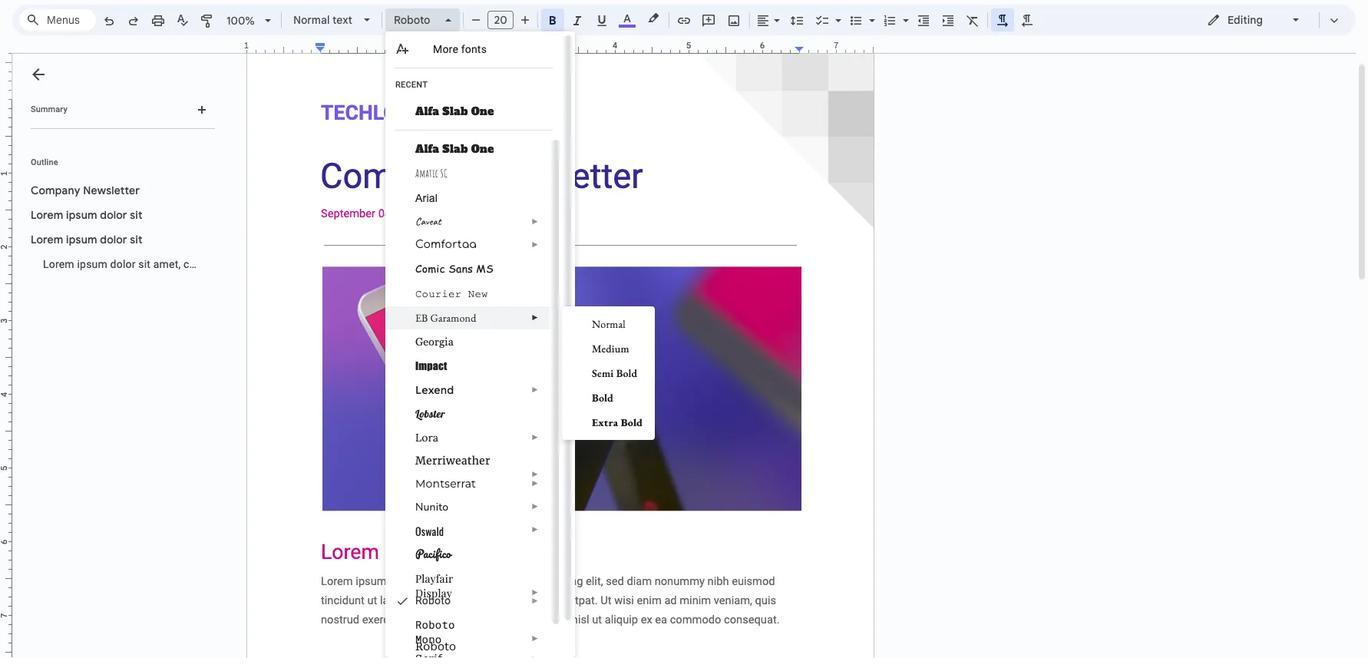 Task type: locate. For each thing, give the bounding box(es) containing it.
sit left amet,
[[138, 258, 151, 270]]

bold right semi
[[617, 366, 638, 380]]

more
[[433, 43, 459, 55]]

2 ► from the top
[[532, 240, 539, 249]]

1 vertical spatial slab
[[443, 141, 468, 157]]

0 vertical spatial alfa
[[416, 104, 439, 119]]

1 vertical spatial alfa
[[416, 141, 439, 157]]

normal left text
[[293, 13, 330, 27]]

bold down semi
[[592, 391, 614, 405]]

outline heading
[[12, 157, 221, 178]]

alfa up the amatic
[[416, 141, 439, 157]]

one
[[471, 104, 494, 119], [471, 141, 494, 157]]

4 ► from the top
[[532, 386, 539, 394]]

1 vertical spatial lorem
[[31, 233, 63, 247]]

roboto up recent
[[394, 13, 430, 27]]

roboto inside option
[[394, 13, 430, 27]]

Zoom field
[[220, 9, 278, 32]]

document outline element
[[12, 54, 322, 658]]

editing button
[[1197, 8, 1313, 31]]

roboto for roboto serif
[[416, 641, 456, 653]]

sit
[[130, 208, 143, 222], [130, 233, 143, 247], [138, 258, 151, 270]]

0 vertical spatial ipsum
[[66, 208, 97, 222]]

comfortaa
[[416, 239, 477, 250]]

bulleted list menu image
[[866, 10, 876, 15]]

lora
[[416, 431, 439, 445]]

12 ► from the top
[[532, 634, 539, 643]]

1 vertical spatial bold
[[592, 391, 614, 405]]

normal
[[293, 13, 330, 27], [592, 317, 626, 331]]

caveat
[[416, 215, 441, 228]]

roboto
[[394, 13, 430, 27], [416, 595, 451, 607], [416, 618, 455, 632], [416, 641, 456, 653]]

0 horizontal spatial normal
[[293, 13, 330, 27]]

sit up lorem ipsum dolor sit amet, consectetuer adipiscing elit!
[[130, 233, 143, 247]]

menu containing normal
[[562, 306, 655, 440]]

0 vertical spatial bold
[[617, 366, 638, 380]]

insert image image
[[725, 9, 743, 31]]

right margin image
[[796, 41, 873, 53]]

roboto down display
[[416, 641, 456, 653]]

0 vertical spatial normal
[[293, 13, 330, 27]]

sans
[[449, 261, 473, 276]]

1 vertical spatial normal
[[592, 317, 626, 331]]

1 alfa from the top
[[416, 104, 439, 119]]

2 vertical spatial ipsum
[[77, 258, 107, 270]]

checklist menu image
[[832, 10, 842, 15]]

alfa down recent
[[416, 104, 439, 119]]

nunito
[[416, 500, 449, 515]]

0 vertical spatial one
[[471, 104, 494, 119]]

2 lorem ipsum dolor sit from the top
[[31, 233, 143, 247]]

new
[[468, 288, 488, 300]]

1 ► from the top
[[532, 217, 539, 226]]

semi
[[592, 366, 614, 380]]

5 ► from the top
[[532, 433, 539, 442]]

alfa slab one
[[416, 104, 494, 119], [416, 141, 494, 157]]

normal for normal
[[592, 317, 626, 331]]

arial
[[416, 192, 438, 204]]

text
[[333, 13, 353, 27]]

lorem
[[31, 208, 63, 222], [31, 233, 63, 247], [43, 258, 74, 270]]

menu
[[562, 306, 655, 440]]

2 one from the top
[[471, 141, 494, 157]]

0 vertical spatial alfa slab one
[[416, 104, 494, 119]]

normal text
[[293, 13, 353, 27]]

0 vertical spatial dolor
[[100, 208, 127, 222]]

bold for extra bold
[[621, 416, 643, 429]]

alfa slab one up sc
[[416, 141, 494, 157]]

7 ► from the top
[[532, 479, 539, 488]]

roboto up roboto serif at bottom
[[416, 618, 455, 632]]

normal inside option
[[293, 13, 330, 27]]

10 ► from the top
[[532, 588, 539, 597]]

9 ► from the top
[[532, 525, 539, 534]]

8 ► from the top
[[532, 502, 539, 511]]

alfa
[[416, 104, 439, 119], [416, 141, 439, 157]]

1 vertical spatial lorem ipsum dolor sit
[[31, 233, 143, 247]]

1 vertical spatial alfa slab one
[[416, 141, 494, 157]]

0 vertical spatial slab
[[443, 104, 468, 119]]

2 vertical spatial sit
[[138, 258, 151, 270]]

amet,
[[153, 258, 181, 270]]

normal inside menu
[[592, 317, 626, 331]]

1 horizontal spatial normal
[[592, 317, 626, 331]]

pacifico application
[[0, 0, 1369, 658]]

► for playfair display
[[532, 588, 539, 597]]

ipsum
[[66, 208, 97, 222], [66, 233, 97, 247], [77, 258, 107, 270]]

6 ► from the top
[[532, 470, 539, 479]]

1
[[244, 40, 249, 51]]

garamond
[[431, 311, 477, 325]]

bold
[[617, 366, 638, 380], [592, 391, 614, 405], [621, 416, 643, 429]]

► for lexend
[[532, 386, 539, 394]]

sit down the newsletter
[[130, 208, 143, 222]]

roboto serif
[[416, 641, 456, 658]]

summary heading
[[31, 104, 67, 116]]

0 vertical spatial lorem ipsum dolor sit
[[31, 208, 143, 222]]

slab down recent 'menu item'
[[443, 104, 468, 119]]

bold right extra
[[621, 416, 643, 429]]

slab
[[443, 104, 468, 119], [443, 141, 468, 157]]

1 vertical spatial one
[[471, 141, 494, 157]]

2 vertical spatial bold
[[621, 416, 643, 429]]

dolor
[[100, 208, 127, 222], [100, 233, 127, 247], [110, 258, 136, 270]]

slab up sc
[[443, 141, 468, 157]]

left margin image
[[247, 41, 325, 53]]

summary
[[31, 104, 67, 114]]

Font size text field
[[489, 11, 513, 29]]

courier new
[[416, 288, 488, 300]]

sc
[[441, 167, 448, 180]]

1 slab from the top
[[443, 104, 468, 119]]

0 vertical spatial sit
[[130, 208, 143, 222]]

lorem ipsum dolor sit amet, consectetuer adipiscing elit!
[[43, 258, 322, 270]]

font list. roboto selected. option
[[394, 9, 436, 31]]

adipiscing
[[251, 258, 301, 270]]

► for oswald
[[532, 525, 539, 534]]

►
[[532, 217, 539, 226], [532, 240, 539, 249], [532, 313, 539, 322], [532, 386, 539, 394], [532, 433, 539, 442], [532, 470, 539, 479], [532, 479, 539, 488], [532, 502, 539, 511], [532, 525, 539, 534], [532, 588, 539, 597], [532, 597, 539, 605], [532, 634, 539, 643]]

► for nunito
[[532, 502, 539, 511]]

► for comfortaa
[[532, 240, 539, 249]]

normal up medium
[[592, 317, 626, 331]]

extra
[[592, 416, 618, 429]]

alfa slab one down recent 'menu item'
[[416, 104, 494, 119]]

elit!
[[304, 258, 322, 270]]

► for montserrat
[[532, 479, 539, 488]]

2 vertical spatial lorem
[[43, 258, 74, 270]]

amatic sc
[[416, 167, 448, 180]]

lorem ipsum dolor sit
[[31, 208, 143, 222], [31, 233, 143, 247]]

► inside merriweather ►
[[532, 470, 539, 479]]



Task type: describe. For each thing, give the bounding box(es) containing it.
highlight color image
[[645, 9, 662, 28]]

3 ► from the top
[[532, 313, 539, 322]]

eb
[[416, 311, 428, 325]]

text color image
[[619, 9, 636, 28]]

line & paragraph spacing image
[[788, 9, 806, 31]]

comic sans ms
[[416, 261, 494, 276]]

more fonts
[[433, 43, 487, 55]]

fonts
[[461, 43, 487, 55]]

1 alfa slab one from the top
[[416, 104, 494, 119]]

serif
[[416, 653, 443, 658]]

2 slab from the top
[[443, 141, 468, 157]]

recent
[[396, 80, 428, 90]]

ms
[[477, 261, 494, 276]]

outline
[[31, 157, 58, 167]]

main toolbar
[[95, 0, 1040, 391]]

extra bold
[[592, 416, 643, 429]]

mono
[[416, 632, 442, 647]]

2 alfa slab one from the top
[[416, 141, 494, 157]]

2 vertical spatial dolor
[[110, 258, 136, 270]]

Zoom text field
[[223, 10, 260, 31]]

medium
[[592, 342, 630, 356]]

Font size field
[[488, 11, 520, 30]]

consectetuer
[[184, 258, 248, 270]]

lexend
[[416, 383, 454, 397]]

merriweather ►
[[416, 454, 539, 479]]

1 vertical spatial dolor
[[100, 233, 127, 247]]

impact
[[416, 359, 447, 373]]

top margin image
[[0, 45, 12, 104]]

► for caveat
[[532, 217, 539, 226]]

lobster
[[416, 407, 445, 421]]

numbered list menu image
[[899, 10, 909, 15]]

roboto down playfair
[[416, 595, 451, 607]]

roboto mono
[[416, 618, 455, 647]]

pacifico
[[416, 545, 451, 563]]

normal for normal text
[[293, 13, 330, 27]]

editing
[[1228, 13, 1263, 27]]

pacifico menu
[[386, 31, 575, 658]]

► for roboto mono
[[532, 634, 539, 643]]

display
[[416, 586, 452, 601]]

11 ► from the top
[[532, 597, 539, 605]]

company
[[31, 184, 80, 197]]

bold for semi bold
[[617, 366, 638, 380]]

georgia
[[416, 336, 454, 348]]

1 vertical spatial sit
[[130, 233, 143, 247]]

amatic
[[416, 167, 439, 180]]

merriweather
[[416, 454, 490, 468]]

courier
[[416, 288, 462, 300]]

2 alfa from the top
[[416, 141, 439, 157]]

mode and view toolbar
[[1196, 5, 1347, 35]]

styles list. normal text selected. option
[[293, 9, 355, 31]]

comic
[[416, 261, 445, 276]]

montserrat
[[416, 477, 476, 491]]

recent menu item
[[396, 79, 525, 94]]

roboto for roboto mono
[[416, 618, 455, 632]]

Menus field
[[19, 9, 96, 31]]

company newsletter
[[31, 184, 140, 197]]

1 one from the top
[[471, 104, 494, 119]]

newsletter
[[83, 184, 140, 197]]

semi bold
[[592, 366, 638, 380]]

oswald
[[416, 523, 444, 539]]

playfair display
[[416, 571, 453, 601]]

roboto for font list. roboto selected. option
[[394, 13, 430, 27]]

1 lorem ipsum dolor sit from the top
[[31, 208, 143, 222]]

► for lora
[[532, 433, 539, 442]]

eb garamond
[[416, 311, 477, 325]]

1 vertical spatial ipsum
[[66, 233, 97, 247]]

0 vertical spatial lorem
[[31, 208, 63, 222]]

playfair
[[416, 571, 453, 586]]



Task type: vqa. For each thing, say whether or not it's contained in the screenshot.
seventh ► from the top of the the pacifico menu
yes



